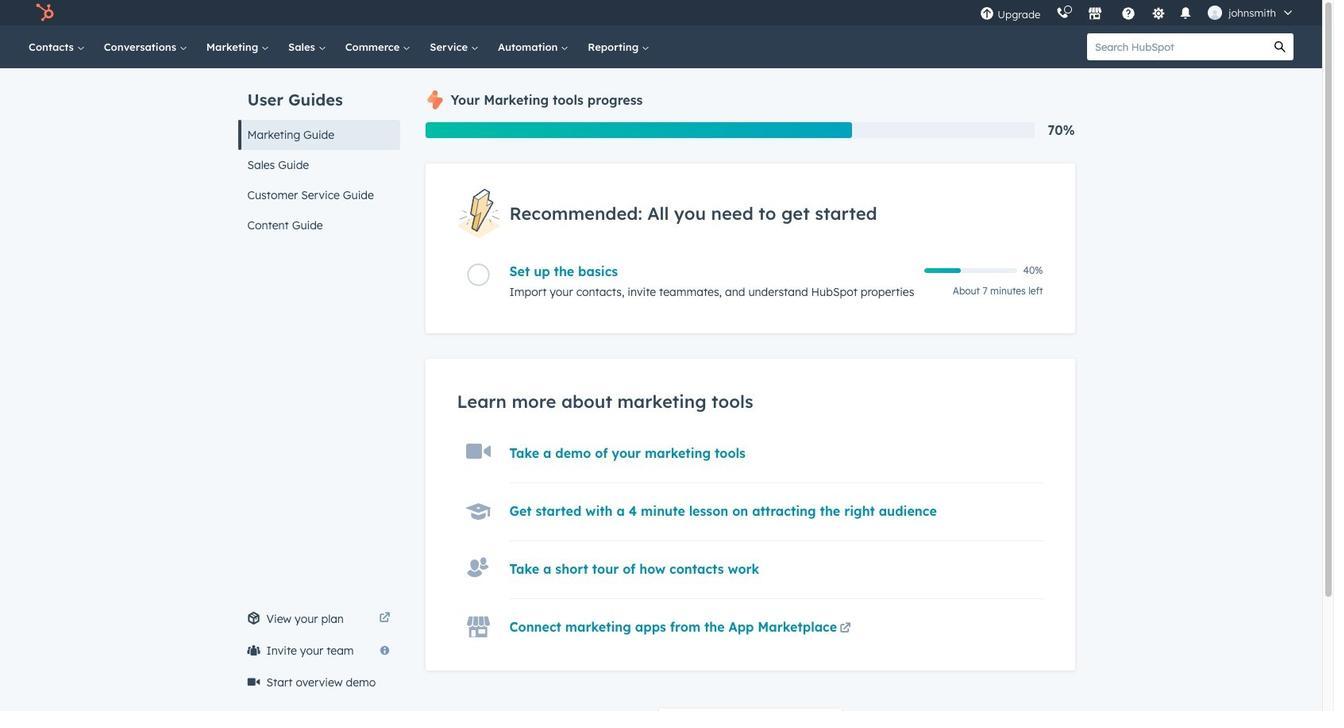 Task type: vqa. For each thing, say whether or not it's contained in the screenshot.
[object object] complete PROGRESS BAR at the top of the page
yes



Task type: describe. For each thing, give the bounding box(es) containing it.
user guides element
[[238, 68, 400, 241]]

[object object] complete progress bar
[[924, 269, 961, 273]]

marketplaces image
[[1088, 7, 1102, 21]]



Task type: locate. For each thing, give the bounding box(es) containing it.
menu
[[972, 0, 1303, 25]]

john smith image
[[1208, 6, 1222, 20]]

link opens in a new window image
[[379, 610, 390, 629], [840, 620, 851, 639], [840, 624, 851, 635]]

progress bar
[[425, 122, 852, 138]]

Search HubSpot search field
[[1087, 33, 1267, 60]]

link opens in a new window image
[[379, 613, 390, 625]]



